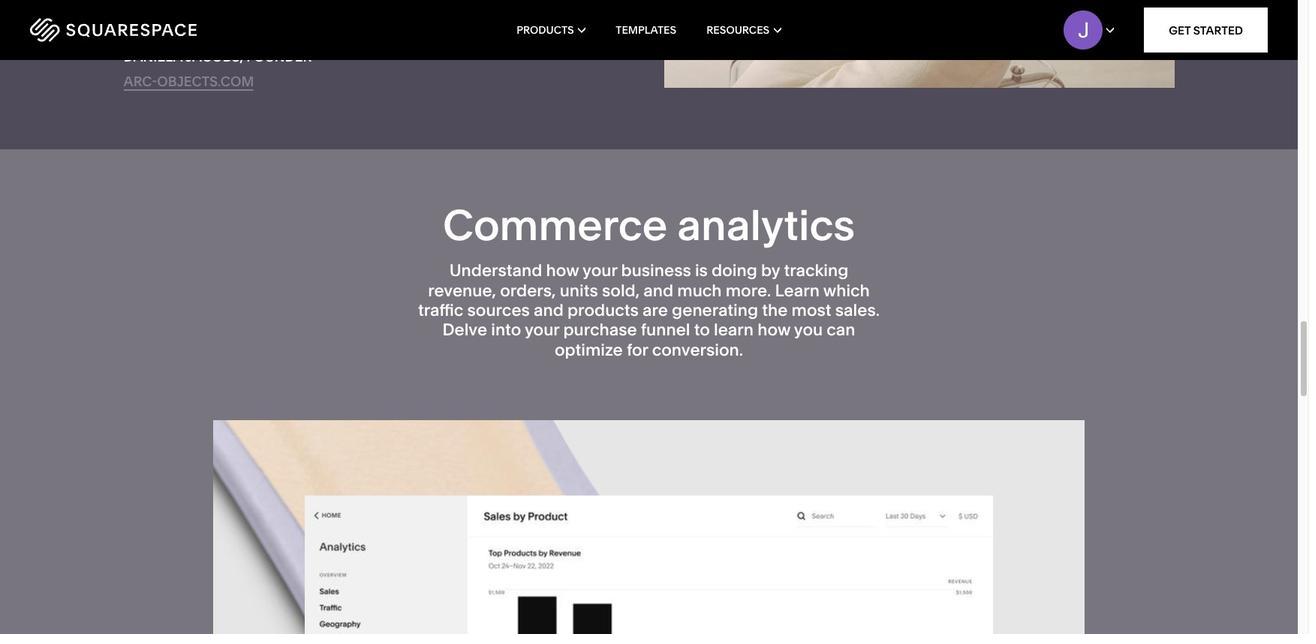 Task type: vqa. For each thing, say whether or not it's contained in the screenshot.
to
yes



Task type: describe. For each thing, give the bounding box(es) containing it.
business
[[621, 261, 691, 281]]

resources button
[[706, 0, 781, 60]]

products button
[[517, 0, 586, 60]]

conversion.
[[652, 340, 743, 360]]

learn
[[775, 280, 820, 301]]

templates
[[616, 23, 676, 37]]

sales by product ui image
[[305, 496, 993, 634]]

jacobs,
[[185, 48, 243, 65]]

can
[[827, 320, 855, 340]]

funnel
[[641, 320, 690, 340]]

get
[[1169, 23, 1191, 37]]

much
[[677, 280, 722, 301]]

0 horizontal spatial how
[[546, 261, 579, 281]]

daniela jacobs, founder arc-objects.com
[[123, 48, 312, 90]]

1 vertical spatial your
[[525, 320, 559, 340]]

1 horizontal spatial your
[[583, 261, 617, 281]]

founder
[[246, 48, 312, 65]]

into
[[491, 320, 521, 340]]

1 horizontal spatial and
[[644, 280, 673, 301]]

resources
[[706, 23, 770, 37]]

for
[[627, 340, 648, 360]]

objects.com
[[157, 72, 254, 90]]

sales.
[[835, 300, 880, 320]]

orders,
[[500, 280, 556, 301]]

squarespace logo link
[[30, 18, 278, 42]]

traffic
[[418, 300, 463, 320]]

revenue,
[[428, 280, 496, 301]]

you
[[794, 320, 823, 340]]

units
[[560, 280, 598, 301]]

daniela
[[123, 48, 182, 65]]

purchase
[[563, 320, 637, 340]]

understand how your business is doing by tracking revenue, orders, units sold, and much more. learn which traffic sources and products are generating the most sales. delve into your purchase funnel to learn how you can optimize for conversion.
[[418, 261, 880, 360]]

learn
[[714, 320, 754, 340]]

the
[[762, 300, 788, 320]]

tracking
[[784, 261, 848, 281]]



Task type: locate. For each thing, give the bounding box(es) containing it.
squarespace logo image
[[30, 18, 197, 42]]

sold,
[[602, 280, 640, 301]]

0 horizontal spatial your
[[525, 320, 559, 340]]

analytics
[[677, 200, 855, 251]]

arc-objects.com link
[[123, 72, 254, 91]]

and
[[644, 280, 673, 301], [534, 300, 564, 320]]

your
[[583, 261, 617, 281], [525, 320, 559, 340]]

how
[[546, 261, 579, 281], [758, 320, 791, 340]]

commerce analytics
[[443, 200, 855, 251]]

sources
[[467, 300, 530, 320]]

get started
[[1169, 23, 1243, 37]]

0 horizontal spatial and
[[534, 300, 564, 320]]

more.
[[726, 280, 771, 301]]

optimize
[[555, 340, 623, 360]]

to
[[694, 320, 710, 340]]

are
[[643, 300, 668, 320]]

commerce
[[443, 200, 667, 251]]

arc-
[[123, 72, 157, 90]]

is
[[695, 261, 708, 281]]

understand
[[449, 261, 542, 281]]

how down commerce
[[546, 261, 579, 281]]

doing
[[712, 261, 757, 281]]

0 vertical spatial how
[[546, 261, 579, 281]]

and right into
[[534, 300, 564, 320]]

arc objects homepage image
[[664, 0, 1174, 88]]

most
[[792, 300, 831, 320]]

how left you
[[758, 320, 791, 340]]

products
[[567, 300, 639, 320]]

which
[[823, 280, 870, 301]]

1 vertical spatial how
[[758, 320, 791, 340]]

0 vertical spatial your
[[583, 261, 617, 281]]

by
[[761, 261, 780, 281]]

1 horizontal spatial how
[[758, 320, 791, 340]]

templates link
[[616, 0, 676, 60]]

your right into
[[525, 320, 559, 340]]

started
[[1193, 23, 1243, 37]]

your up products
[[583, 261, 617, 281]]

generating
[[672, 300, 758, 320]]

get started link
[[1144, 8, 1268, 53]]

products
[[517, 23, 574, 37]]

delve
[[442, 320, 487, 340]]

and right the sold,
[[644, 280, 673, 301]]



